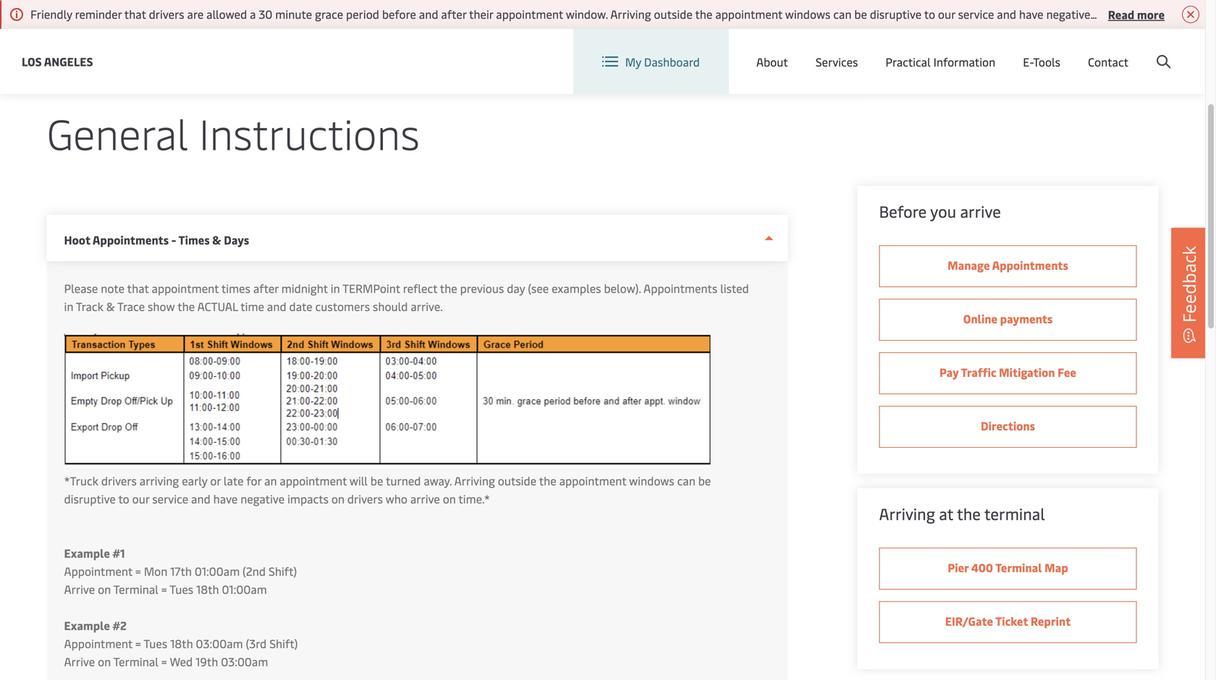 Task type: vqa. For each thing, say whether or not it's contained in the screenshot.
terminals,
no



Task type: locate. For each thing, give the bounding box(es) containing it.
services button
[[816, 29, 858, 94]]

0 horizontal spatial appointments
[[93, 232, 169, 248]]

1 example from the top
[[64, 546, 110, 561]]

the
[[695, 6, 713, 22], [440, 281, 457, 296], [178, 299, 195, 314], [539, 473, 557, 489], [957, 503, 981, 525]]

0 vertical spatial 01:00am
[[195, 564, 240, 579]]

0 horizontal spatial arrive
[[410, 491, 440, 507]]

day
[[507, 281, 525, 296]]

0 vertical spatial appointments
[[93, 232, 169, 248]]

los angeles
[[22, 54, 93, 69], [47, 58, 101, 71]]

appointments
[[93, 232, 169, 248], [992, 257, 1069, 273], [644, 281, 718, 296]]

0 horizontal spatial in
[[64, 299, 73, 314]]

1 horizontal spatial los
[[47, 58, 62, 71]]

& inside dropdown button
[[212, 232, 221, 248]]

1 horizontal spatial after
[[441, 6, 467, 22]]

e-tools
[[1023, 54, 1061, 69]]

03:00am up 19th
[[196, 636, 243, 652]]

1 vertical spatial impacts
[[287, 491, 329, 507]]

in up customers
[[331, 281, 340, 296]]

0 vertical spatial 18th
[[196, 582, 219, 597]]

terminal
[[996, 560, 1042, 576], [113, 582, 158, 597], [113, 654, 158, 670]]

disruptive up practical
[[870, 6, 922, 22]]

example #1 appointment = mon 17th 01:00am (2nd shift) arrive on terminal = tues 18th 01:00am
[[64, 546, 297, 597]]

arriving up "time.*"
[[454, 473, 495, 489]]

tues inside the example #2 appointment = tues 18th 03:00am (3rd shift) arrive on terminal = wed 19th 03:00am
[[144, 636, 167, 652]]

-
[[171, 232, 176, 248]]

instructions
[[199, 104, 420, 161]]

1 vertical spatial that
[[127, 281, 149, 296]]

arrive down away.
[[410, 491, 440, 507]]

tools
[[1033, 54, 1061, 69]]

shift) inside the example #2 appointment = tues 18th 03:00am (3rd shift) arrive on terminal = wed 19th 03:00am
[[269, 636, 298, 652]]

1 vertical spatial shift)
[[269, 636, 298, 652]]

appointments left -
[[93, 232, 169, 248]]

negative up login
[[1047, 6, 1091, 22]]

to up #1
[[118, 491, 129, 507]]

0 vertical spatial arrive
[[960, 201, 1001, 222]]

midnight
[[281, 281, 328, 296]]

appointment down #2
[[64, 636, 132, 652]]

example inside the example #2 appointment = tues 18th 03:00am (3rd shift) arrive on terminal = wed 19th 03:00am
[[64, 618, 110, 634]]

that inside please note that appointment times after midnight in termpoint reflect the previous day (see examples below). appointments listed in track & trace show the actual time and date customers should arrive.
[[127, 281, 149, 296]]

wed
[[170, 654, 193, 670]]

1 vertical spatial have
[[213, 491, 238, 507]]

1 vertical spatial negative
[[241, 491, 285, 507]]

18th inside example #1 appointment = mon 17th 01:00am (2nd shift) arrive on terminal = tues 18th 01:00am
[[196, 582, 219, 597]]

have down late
[[213, 491, 238, 507]]

0 horizontal spatial service
[[152, 491, 188, 507]]

0 horizontal spatial to
[[118, 491, 129, 507]]

17th
[[170, 564, 192, 579]]

terminal down mon
[[113, 582, 158, 597]]

example for example #1 appointment = mon 17th 01:00am (2nd shift) arrive on terminal = tues 18th 01:00am
[[64, 546, 110, 561]]

0 horizontal spatial have
[[213, 491, 238, 507]]

1 horizontal spatial &
[[212, 232, 221, 248]]

example left #1
[[64, 546, 110, 561]]

service up menu in the right top of the page
[[958, 6, 994, 22]]

arrive
[[960, 201, 1001, 222], [410, 491, 440, 507]]

2 horizontal spatial arriving
[[879, 503, 935, 525]]

03:00am down (3rd
[[221, 654, 268, 670]]

0 horizontal spatial disruptive
[[64, 491, 116, 507]]

0 vertical spatial arrive
[[64, 582, 95, 597]]

can inside *truck drivers arriving early or late for an appointment will be turned away. arriving outside the appointment windows can be disruptive to our service and have negative impacts on drivers who arrive on time.*
[[677, 473, 696, 489]]

0 horizontal spatial outside
[[498, 473, 537, 489]]

times
[[221, 281, 250, 296]]

1 horizontal spatial can
[[834, 6, 852, 22]]

directions link
[[879, 406, 1137, 448]]

1 horizontal spatial windows
[[785, 6, 831, 22]]

and inside please note that appointment times after midnight in termpoint reflect the previous day (see examples below). appointments listed in track & trace show the actual time and date customers should arrive.
[[267, 299, 286, 314]]

0 vertical spatial service
[[958, 6, 994, 22]]

1 horizontal spatial to
[[924, 6, 935, 22]]

appointment
[[64, 564, 132, 579], [64, 636, 132, 652]]

0 vertical spatial have
[[1019, 6, 1044, 22]]

that
[[124, 6, 146, 22], [127, 281, 149, 296]]

18th
[[196, 582, 219, 597], [170, 636, 193, 652]]

1 horizontal spatial who
[[1192, 6, 1214, 22]]

terminal down #2
[[113, 654, 158, 670]]

1 vertical spatial service
[[152, 491, 188, 507]]

0 horizontal spatial arriving
[[454, 473, 495, 489]]

in left track
[[64, 299, 73, 314]]

period
[[346, 6, 379, 22]]

1 appointment from the top
[[64, 564, 132, 579]]

0 horizontal spatial 18th
[[170, 636, 193, 652]]

appointments inside dropdown button
[[93, 232, 169, 248]]

on inside the example #2 appointment = tues 18th 03:00am (3rd shift) arrive on terminal = wed 19th 03:00am
[[98, 654, 111, 670]]

that right reminder
[[124, 6, 146, 22]]

0 vertical spatial that
[[124, 6, 146, 22]]

early
[[182, 473, 207, 489]]

0 vertical spatial appointment
[[64, 564, 132, 579]]

1 horizontal spatial tues
[[170, 582, 193, 597]]

0 horizontal spatial be
[[371, 473, 383, 489]]

terminal right 400
[[996, 560, 1042, 576]]

account
[[1135, 42, 1178, 58]]

service
[[958, 6, 994, 22], [152, 491, 188, 507]]

1 vertical spatial terminal
[[113, 582, 158, 597]]

who inside *truck drivers arriving early or late for an appointment will be turned away. arriving outside the appointment windows can be disruptive to our service and have negative impacts on drivers who arrive on time.*
[[386, 491, 408, 507]]

0 horizontal spatial negative
[[241, 491, 285, 507]]

18th up the example #2 appointment = tues 18th 03:00am (3rd shift) arrive on terminal = wed 19th 03:00am
[[196, 582, 219, 597]]

1 vertical spatial our
[[132, 491, 149, 507]]

on
[[1138, 6, 1151, 22], [332, 491, 345, 507], [443, 491, 456, 507], [98, 582, 111, 597], [98, 654, 111, 670]]

1 horizontal spatial negative
[[1047, 6, 1091, 22]]

(2nd
[[243, 564, 266, 579]]

1 vertical spatial outside
[[498, 473, 537, 489]]

drivers right *truck
[[101, 473, 137, 489]]

1 horizontal spatial appointments
[[644, 281, 718, 296]]

close alert image
[[1182, 6, 1200, 23]]

example left #2
[[64, 618, 110, 634]]

appointments left listed
[[644, 281, 718, 296]]

trace
[[117, 299, 145, 314]]

01:00am down the "(2nd"
[[222, 582, 267, 597]]

example #2 appointment = tues 18th 03:00am (3rd shift) arrive on terminal = wed 19th 03:00am
[[64, 618, 298, 670]]

reflect
[[403, 281, 437, 296]]

appointment inside example #1 appointment = mon 17th 01:00am (2nd shift) arrive on terminal = tues 18th 01:00am
[[64, 564, 132, 579]]

appointments for manage
[[992, 257, 1069, 273]]

2 vertical spatial arriving
[[879, 503, 935, 525]]

below).
[[604, 281, 641, 296]]

2 example from the top
[[64, 618, 110, 634]]

1 vertical spatial example
[[64, 618, 110, 634]]

0 vertical spatial disruptive
[[870, 6, 922, 22]]

be
[[855, 6, 867, 22], [371, 473, 383, 489], [698, 473, 711, 489]]

& inside please note that appointment times after midnight in termpoint reflect the previous day (see examples below). appointments listed in track & trace show the actual time and date customers should arrive.
[[106, 299, 115, 314]]

arrive for example #2 appointment = tues 18th 03:00am (3rd shift) arrive on terminal = wed 19th 03:00am
[[64, 654, 95, 670]]

arriving left at
[[879, 503, 935, 525]]

1 vertical spatial &
[[106, 299, 115, 314]]

about
[[756, 54, 788, 69]]

friendly
[[30, 6, 72, 22]]

0 vertical spatial terminal
[[996, 560, 1042, 576]]

negative
[[1047, 6, 1091, 22], [241, 491, 285, 507]]

to inside *truck drivers arriving early or late for an appointment will be turned away. arriving outside the appointment windows can be disruptive to our service and have negative impacts on drivers who arrive on time.*
[[118, 491, 129, 507]]

01:00am right 17th
[[195, 564, 240, 579]]

1 horizontal spatial service
[[958, 6, 994, 22]]

appointments inside please note that appointment times after midnight in termpoint reflect the previous day (see examples below). appointments listed in track & trace show the actual time and date customers should arrive.
[[644, 281, 718, 296]]

terminal inside the example #2 appointment = tues 18th 03:00am (3rd shift) arrive on terminal = wed 19th 03:00am
[[113, 654, 158, 670]]

18th up wed
[[170, 636, 193, 652]]

03:00am
[[196, 636, 243, 652], [221, 654, 268, 670]]

shift) inside example #1 appointment = mon 17th 01:00am (2nd shift) arrive on terminal = tues 18th 01:00am
[[269, 564, 297, 579]]

mitigation
[[999, 365, 1055, 380]]

400
[[971, 560, 993, 576]]

to
[[924, 6, 935, 22], [118, 491, 129, 507]]

and
[[419, 6, 438, 22], [997, 6, 1017, 22], [267, 299, 286, 314], [191, 491, 211, 507]]

0 vertical spatial &
[[212, 232, 221, 248]]

pay
[[940, 365, 959, 380]]

0 vertical spatial windows
[[785, 6, 831, 22]]

0 vertical spatial to
[[924, 6, 935, 22]]

1 horizontal spatial in
[[331, 281, 340, 296]]

hoot
[[64, 232, 90, 248]]

appointments up payments
[[992, 257, 1069, 273]]

1 arrive from the top
[[64, 582, 95, 597]]

after up time
[[253, 281, 279, 296]]

0 vertical spatial example
[[64, 546, 110, 561]]

0 vertical spatial shift)
[[269, 564, 297, 579]]

terminal
[[985, 503, 1045, 525]]

1 vertical spatial in
[[64, 299, 73, 314]]

arriving right the window.
[[611, 6, 651, 22]]

2 vertical spatial appointments
[[644, 281, 718, 296]]

0 horizontal spatial after
[[253, 281, 279, 296]]

example
[[64, 546, 110, 561], [64, 618, 110, 634]]

have up e-
[[1019, 6, 1044, 22]]

1 vertical spatial to
[[118, 491, 129, 507]]

1 horizontal spatial arriving
[[611, 6, 651, 22]]

0 horizontal spatial tues
[[144, 636, 167, 652]]

customers
[[315, 299, 370, 314]]

terminal inside example #1 appointment = mon 17th 01:00am (2nd shift) arrive on terminal = tues 18th 01:00am
[[113, 582, 158, 597]]

0 vertical spatial arriving
[[611, 6, 651, 22]]

1 vertical spatial arrive
[[410, 491, 440, 507]]

0 horizontal spatial can
[[677, 473, 696, 489]]

allowed
[[206, 6, 247, 22]]

after inside please note that appointment times after midnight in termpoint reflect the previous day (see examples below). appointments listed in track & trace show the actual time and date customers should arrive.
[[253, 281, 279, 296]]

driver information image
[[0, 0, 1205, 51]]

our inside *truck drivers arriving early or late for an appointment will be turned away. arriving outside the appointment windows can be disruptive to our service and have negative impacts on drivers who arrive on time.*
[[132, 491, 149, 507]]

& left days at the top of page
[[212, 232, 221, 248]]

in
[[331, 281, 340, 296], [64, 299, 73, 314]]

outside inside *truck drivers arriving early or late for an appointment will be turned away. arriving outside the appointment windows can be disruptive to our service and have negative impacts on drivers who arrive on time.*
[[498, 473, 537, 489]]

arrive inside *truck drivers arriving early or late for an appointment will be turned away. arriving outside the appointment windows can be disruptive to our service and have negative impacts on drivers who arrive on time.*
[[410, 491, 440, 507]]

angeles down reminder
[[64, 58, 101, 71]]

our down arriving
[[132, 491, 149, 507]]

arrive inside the example #2 appointment = tues 18th 03:00am (3rd shift) arrive on terminal = wed 19th 03:00am
[[64, 654, 95, 670]]

1 vertical spatial disruptive
[[64, 491, 116, 507]]

2 appointment from the top
[[64, 636, 132, 652]]

tues
[[170, 582, 193, 597], [144, 636, 167, 652]]

window.
[[566, 6, 608, 22]]

1 vertical spatial appointments
[[992, 257, 1069, 273]]

1 horizontal spatial have
[[1019, 6, 1044, 22]]

0 horizontal spatial &
[[106, 299, 115, 314]]

arrive right you at the top right
[[960, 201, 1001, 222]]

after left their at the top left
[[441, 6, 467, 22]]

to up global
[[924, 6, 935, 22]]

arriving
[[611, 6, 651, 22], [454, 473, 495, 489], [879, 503, 935, 525]]

disruptive down *truck
[[64, 491, 116, 507]]

arriving
[[140, 473, 179, 489]]

appointment for #1
[[64, 564, 132, 579]]

example inside example #1 appointment = mon 17th 01:00am (2nd shift) arrive on terminal = tues 18th 01:00am
[[64, 546, 110, 561]]

shift) for 03:00am
[[269, 636, 298, 652]]

1 horizontal spatial our
[[938, 6, 955, 22]]

1 vertical spatial can
[[677, 473, 696, 489]]

reminder
[[75, 6, 122, 22]]

a
[[250, 6, 256, 22]]

los angeles link
[[22, 52, 93, 71], [47, 58, 101, 71]]

negative down an on the bottom
[[241, 491, 285, 507]]

1 horizontal spatial 18th
[[196, 582, 219, 597]]

1 vertical spatial windows
[[629, 473, 675, 489]]

0 vertical spatial impacts
[[1093, 6, 1135, 22]]

mon
[[144, 564, 167, 579]]

who down turned
[[386, 491, 408, 507]]

0 vertical spatial negative
[[1047, 6, 1091, 22]]

& down "note"
[[106, 299, 115, 314]]

0 horizontal spatial windows
[[629, 473, 675, 489]]

1 vertical spatial tues
[[144, 636, 167, 652]]

traffic
[[961, 365, 997, 380]]

appointment inside the example #2 appointment = tues 18th 03:00am (3rd shift) arrive on terminal = wed 19th 03:00am
[[64, 636, 132, 652]]

2 arrive from the top
[[64, 654, 95, 670]]

service down arriving
[[152, 491, 188, 507]]

1 horizontal spatial disruptive
[[870, 6, 922, 22]]

terminal for example #2 appointment = tues 18th 03:00am (3rd shift) arrive on terminal = wed 19th 03:00am
[[113, 654, 158, 670]]

0 horizontal spatial who
[[386, 491, 408, 507]]

more
[[1137, 6, 1165, 22]]

0 horizontal spatial our
[[132, 491, 149, 507]]

1 horizontal spatial outside
[[654, 6, 693, 22]]

that up trace
[[127, 281, 149, 296]]

e-
[[1023, 54, 1033, 69]]

our up global menu button
[[938, 6, 955, 22]]

drivers left the are
[[149, 6, 184, 22]]

1 vertical spatial arrive
[[64, 654, 95, 670]]

1 vertical spatial who
[[386, 491, 408, 507]]

0 horizontal spatial impacts
[[287, 491, 329, 507]]

2 vertical spatial terminal
[[113, 654, 158, 670]]

arrive inside example #1 appointment = mon 17th 01:00am (2nd shift) arrive on terminal = tues 18th 01:00am
[[64, 582, 95, 597]]

0 horizontal spatial los
[[22, 54, 42, 69]]

that for note
[[127, 281, 149, 296]]

0 vertical spatial tues
[[170, 582, 193, 597]]

login
[[1061, 42, 1089, 58]]

who right more
[[1192, 6, 1214, 22]]

online
[[963, 311, 998, 327]]

termpoint
[[343, 281, 400, 296]]

feedback
[[1178, 246, 1201, 323]]

0 vertical spatial our
[[938, 6, 955, 22]]

minute
[[275, 6, 312, 22]]

appointment down #1
[[64, 564, 132, 579]]

1 vertical spatial arriving
[[454, 473, 495, 489]]

shift) right the "(2nd"
[[269, 564, 297, 579]]

late
[[224, 473, 244, 489]]

impacts
[[1093, 6, 1135, 22], [287, 491, 329, 507]]

please note that appointment times after midnight in termpoint reflect the previous day (see examples below). appointments listed in track & trace show the actual time and date customers should arrive.
[[64, 281, 749, 314]]

1 vertical spatial 18th
[[170, 636, 193, 652]]

1 vertical spatial after
[[253, 281, 279, 296]]

shift) right (3rd
[[269, 636, 298, 652]]

arriving inside *truck drivers arriving early or late for an appointment will be turned away. arriving outside the appointment windows can be disruptive to our service and have negative impacts on drivers who arrive on time.*
[[454, 473, 495, 489]]

1 vertical spatial appointment
[[64, 636, 132, 652]]



Task type: describe. For each thing, give the bounding box(es) containing it.
map
[[1045, 560, 1068, 576]]

login / create account link
[[1034, 29, 1178, 72]]

0 vertical spatial after
[[441, 6, 467, 22]]

read more button
[[1108, 5, 1165, 23]]

angeles down friendly
[[44, 54, 93, 69]]

1 horizontal spatial be
[[698, 473, 711, 489]]

menu
[[962, 43, 992, 58]]

1 horizontal spatial impacts
[[1093, 6, 1135, 22]]

practical information
[[886, 54, 996, 69]]

and inside *truck drivers arriving early or late for an appointment will be turned away. arriving outside the appointment windows can be disruptive to our service and have negative impacts on drivers who arrive on time.*
[[191, 491, 211, 507]]

global menu
[[926, 43, 992, 58]]

example for example #2 appointment = tues 18th 03:00am (3rd shift) arrive on terminal = wed 19th 03:00am
[[64, 618, 110, 634]]

my
[[625, 54, 641, 69]]

examples
[[552, 281, 601, 296]]

pier
[[948, 560, 969, 576]]

location
[[835, 42, 880, 58]]

my dashboard
[[625, 54, 700, 69]]

negative inside *truck drivers arriving early or late for an appointment will be turned away. arriving outside the appointment windows can be disruptive to our service and have negative impacts on drivers who arrive on time.*
[[241, 491, 285, 507]]

(3rd
[[246, 636, 267, 652]]

windows inside *truck drivers arriving early or late for an appointment will be turned away. arriving outside the appointment windows can be disruptive to our service and have negative impacts on drivers who arrive on time.*
[[629, 473, 675, 489]]

e-tools button
[[1023, 29, 1061, 94]]

reprint
[[1031, 614, 1071, 629]]

manage
[[948, 257, 990, 273]]

appointments for hoot
[[93, 232, 169, 248]]

drivers up account
[[1153, 6, 1189, 22]]

you
[[930, 201, 956, 222]]

practical
[[886, 54, 931, 69]]

on inside example #1 appointment = mon 17th 01:00am (2nd shift) arrive on terminal = tues 18th 01:00am
[[98, 582, 111, 597]]

their
[[469, 6, 493, 22]]

18th inside the example #2 appointment = tues 18th 03:00am (3rd shift) arrive on terminal = wed 19th 03:00am
[[170, 636, 193, 652]]

general instructions
[[47, 104, 420, 161]]

hoot appointments - times & days element
[[47, 261, 788, 681]]

information
[[934, 54, 996, 69]]

turned
[[386, 473, 421, 489]]

fee
[[1058, 365, 1077, 380]]

login / create account
[[1061, 42, 1178, 58]]

time
[[241, 299, 264, 314]]

days
[[224, 232, 249, 248]]

drivers down will
[[347, 491, 383, 507]]

pay traffic mitigation fee link
[[879, 353, 1137, 395]]

19th
[[196, 654, 218, 670]]

#2
[[113, 618, 127, 634]]

eir/gate ticket reprint
[[945, 614, 1071, 629]]

global
[[926, 43, 960, 58]]

appointment for #2
[[64, 636, 132, 652]]

terminal for example #1 appointment = mon 17th 01:00am (2nd shift) arrive on terminal = tues 18th 01:00am
[[113, 582, 158, 597]]

dashboard
[[644, 54, 700, 69]]

shift) for 01:00am
[[269, 564, 297, 579]]

0 vertical spatial 03:00am
[[196, 636, 243, 652]]

0 vertical spatial outside
[[654, 6, 693, 22]]

general
[[47, 104, 188, 161]]

note
[[101, 281, 125, 296]]

230703 image
[[64, 334, 711, 468]]

online payments link
[[879, 299, 1137, 341]]

payments
[[1000, 311, 1053, 327]]

impacts inside *truck drivers arriving early or late for an appointment will be turned away. arriving outside the appointment windows can be disruptive to our service and have negative impacts on drivers who arrive on time.*
[[287, 491, 329, 507]]

have inside *truck drivers arriving early or late for an appointment will be turned away. arriving outside the appointment windows can be disruptive to our service and have negative impacts on drivers who arrive on time.*
[[213, 491, 238, 507]]

hoot appointments - times & days button
[[47, 215, 788, 261]]

(see
[[528, 281, 549, 296]]

the inside *truck drivers arriving early or late for an appointment will be turned away. arriving outside the appointment windows can be disruptive to our service and have negative impacts on drivers who arrive on time.*
[[539, 473, 557, 489]]

should
[[373, 299, 408, 314]]

before
[[382, 6, 416, 22]]

#1
[[113, 546, 125, 561]]

*truck drivers arriving early or late for an appointment will be turned away. arriving outside the appointment windows can be disruptive to our service and have negative impacts on drivers who arrive on time.*
[[64, 473, 711, 507]]

arrive for example #1 appointment = mon 17th 01:00am (2nd shift) arrive on terminal = tues 18th 01:00am
[[64, 582, 95, 597]]

that for reminder
[[124, 6, 146, 22]]

switch location
[[798, 42, 880, 58]]

pay traffic mitigation fee
[[940, 365, 1077, 380]]

disruptive inside *truck drivers arriving early or late for an appointment will be turned away. arriving outside the appointment windows can be disruptive to our service and have negative impacts on drivers who arrive on time.*
[[64, 491, 116, 507]]

an
[[264, 473, 277, 489]]

/
[[1092, 42, 1096, 58]]

eir/gate
[[945, 614, 993, 629]]

show
[[148, 299, 175, 314]]

about button
[[756, 29, 788, 94]]

manage appointments
[[948, 257, 1069, 273]]

please
[[64, 281, 98, 296]]

or
[[210, 473, 221, 489]]

arriving at the terminal
[[879, 503, 1045, 525]]

date
[[289, 299, 313, 314]]

service inside *truck drivers arriving early or late for an appointment will be turned away. arriving outside the appointment windows can be disruptive to our service and have negative impacts on drivers who arrive on time.*
[[152, 491, 188, 507]]

before you arrive
[[879, 201, 1001, 222]]

will
[[350, 473, 368, 489]]

1 vertical spatial 01:00am
[[222, 582, 267, 597]]

eir/gate ticket reprint link
[[879, 602, 1137, 644]]

away.
[[424, 473, 452, 489]]

friendly reminder that drivers are allowed a 30 minute grace period before and after their appointment window. arriving outside the appointment windows can be disruptive to our service and have negative impacts on drivers who 
[[30, 6, 1216, 22]]

0 vertical spatial can
[[834, 6, 852, 22]]

arrive.
[[411, 299, 443, 314]]

0 vertical spatial who
[[1192, 6, 1214, 22]]

1 vertical spatial 03:00am
[[221, 654, 268, 670]]

pier 400 terminal map
[[948, 560, 1068, 576]]

appointment inside please note that appointment times after midnight in termpoint reflect the previous day (see examples below). appointments listed in track & trace show the actual time and date customers should arrive.
[[152, 281, 219, 296]]

1 horizontal spatial arrive
[[960, 201, 1001, 222]]

my dashboard button
[[602, 29, 700, 94]]

0 vertical spatial in
[[331, 281, 340, 296]]

global menu button
[[894, 29, 1007, 72]]

2 horizontal spatial be
[[855, 6, 867, 22]]

ticket
[[996, 614, 1028, 629]]

grace
[[315, 6, 343, 22]]

tues inside example #1 appointment = mon 17th 01:00am (2nd shift) arrive on terminal = tues 18th 01:00am
[[170, 582, 193, 597]]

pier 400 terminal map link
[[879, 548, 1137, 590]]

manage appointments link
[[879, 245, 1137, 287]]

read
[[1108, 6, 1135, 22]]

practical information button
[[886, 29, 996, 94]]

are
[[187, 6, 204, 22]]

track
[[76, 299, 103, 314]]

listed
[[720, 281, 749, 296]]

for
[[246, 473, 262, 489]]

times
[[178, 232, 210, 248]]

before
[[879, 201, 927, 222]]

online payments
[[963, 311, 1053, 327]]



